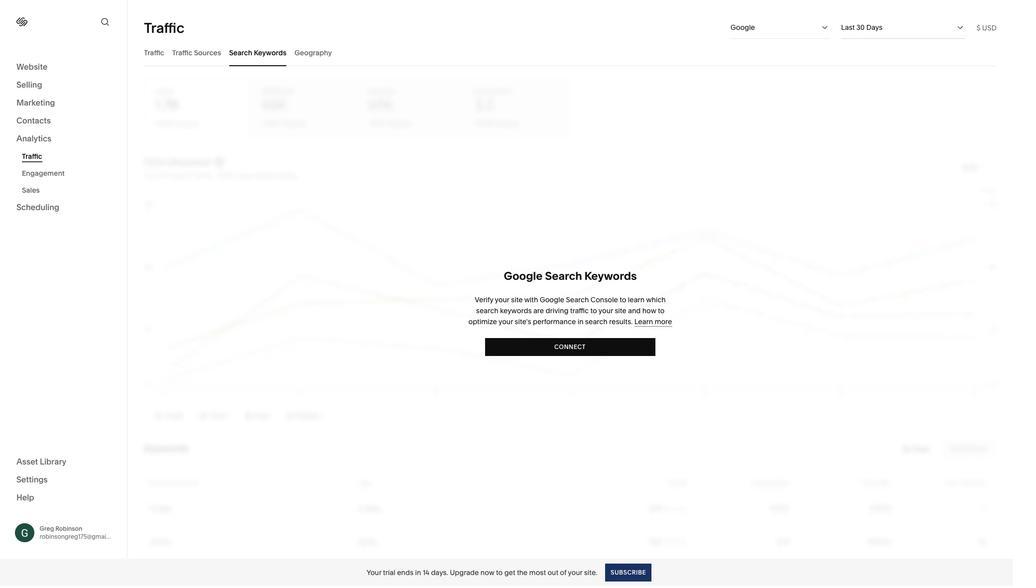 Task type: locate. For each thing, give the bounding box(es) containing it.
1 horizontal spatial site
[[615, 306, 627, 315]]

to left get
[[496, 568, 503, 577]]

last 30 days
[[841, 23, 883, 32]]

in inside verify your site with google search console to learn which search keywords are driving traffic to your site and how to optimize your site's performance in search results.
[[578, 317, 584, 326]]

with
[[525, 295, 538, 304]]

learn more
[[635, 317, 672, 326]]

1 horizontal spatial keywords
[[585, 269, 637, 283]]

0 vertical spatial search
[[229, 48, 252, 57]]

engagement link
[[22, 165, 116, 182]]

analytics link
[[16, 133, 111, 145]]

now
[[481, 568, 495, 577]]

google search keywords
[[504, 269, 637, 283]]

traffic left traffic sources on the top
[[144, 48, 164, 57]]

to left learn
[[620, 295, 627, 304]]

asset
[[16, 457, 38, 467]]

sales link
[[22, 182, 116, 199]]

traffic
[[144, 19, 184, 36], [144, 48, 164, 57], [172, 48, 192, 57], [22, 152, 42, 161]]

and
[[628, 306, 641, 315]]

asset library link
[[16, 456, 111, 468]]

upgrade
[[450, 568, 479, 577]]

google
[[731, 23, 755, 32], [504, 269, 543, 283], [540, 295, 564, 304]]

engagement
[[22, 169, 65, 178]]

0 horizontal spatial site
[[511, 295, 523, 304]]

traffic down the analytics
[[22, 152, 42, 161]]

1 vertical spatial in
[[415, 568, 421, 577]]

your
[[367, 568, 382, 577]]

traffic inside traffic link
[[22, 152, 42, 161]]

1 vertical spatial search
[[585, 317, 608, 326]]

2 vertical spatial search
[[566, 295, 589, 304]]

tab list containing traffic
[[144, 39, 997, 66]]

search
[[229, 48, 252, 57], [545, 269, 582, 283], [566, 295, 589, 304]]

to up the "more" on the bottom right of the page
[[658, 306, 665, 315]]

traffic left sources on the top of the page
[[172, 48, 192, 57]]

site's
[[515, 317, 531, 326]]

results.
[[609, 317, 633, 326]]

traffic button
[[144, 39, 164, 66]]

your down console
[[599, 306, 613, 315]]

google for google search keywords
[[504, 269, 543, 283]]

your trial ends in 14 days. upgrade now to get the most out of your site.
[[367, 568, 598, 577]]

search inside verify your site with google search console to learn which search keywords are driving traffic to your site and how to optimize your site's performance in search results.
[[566, 295, 589, 304]]

keywords inside button
[[254, 48, 287, 57]]

search inside button
[[229, 48, 252, 57]]

0 vertical spatial in
[[578, 317, 584, 326]]

learn
[[628, 295, 645, 304]]

0 vertical spatial google
[[731, 23, 755, 32]]

contacts
[[16, 116, 51, 126]]

1 vertical spatial keywords
[[585, 269, 637, 283]]

website
[[16, 62, 48, 72]]

google inside field
[[731, 23, 755, 32]]

greg robinson robinsongreg175@gmail.com
[[40, 525, 121, 540]]

trial
[[383, 568, 396, 577]]

performance
[[533, 317, 576, 326]]

site
[[511, 295, 523, 304], [615, 306, 627, 315]]

last
[[841, 23, 855, 32]]

search up traffic at the right bottom
[[566, 295, 589, 304]]

console
[[591, 295, 618, 304]]

in
[[578, 317, 584, 326], [415, 568, 421, 577]]

0 vertical spatial search
[[476, 306, 499, 315]]

search down "verify"
[[476, 306, 499, 315]]

your up the keywords at bottom
[[495, 295, 510, 304]]

site up results.
[[615, 306, 627, 315]]

learn more link
[[635, 317, 672, 327]]

2 vertical spatial google
[[540, 295, 564, 304]]

keywords
[[254, 48, 287, 57], [585, 269, 637, 283]]

search right sources on the top of the page
[[229, 48, 252, 57]]

0 horizontal spatial search
[[476, 306, 499, 315]]

1 vertical spatial search
[[545, 269, 582, 283]]

driving
[[546, 306, 569, 315]]

keywords
[[500, 306, 532, 315]]

keywords left geography button
[[254, 48, 287, 57]]

1 vertical spatial google
[[504, 269, 543, 283]]

search down traffic at the right bottom
[[585, 317, 608, 326]]

of
[[560, 568, 567, 577]]

traffic link
[[22, 148, 116, 165]]

more
[[655, 317, 672, 326]]

settings link
[[16, 474, 111, 486]]

in left 14 on the left
[[415, 568, 421, 577]]

keywords up console
[[585, 269, 637, 283]]

0 horizontal spatial keywords
[[254, 48, 287, 57]]

get
[[505, 568, 515, 577]]

site up the keywords at bottom
[[511, 295, 523, 304]]

tab list
[[144, 39, 997, 66]]

to
[[620, 295, 627, 304], [591, 306, 597, 315], [658, 306, 665, 315], [496, 568, 503, 577]]

1 horizontal spatial in
[[578, 317, 584, 326]]

search
[[476, 306, 499, 315], [585, 317, 608, 326]]

google inside verify your site with google search console to learn which search keywords are driving traffic to your site and how to optimize your site's performance in search results.
[[540, 295, 564, 304]]

traffic inside traffic sources button
[[172, 48, 192, 57]]

0 vertical spatial keywords
[[254, 48, 287, 57]]

out
[[548, 568, 559, 577]]

Google field
[[731, 16, 830, 38]]

traffic sources
[[172, 48, 221, 57]]

connect button
[[485, 338, 656, 356]]

search up verify your site with google search console to learn which search keywords are driving traffic to your site and how to optimize your site's performance in search results.
[[545, 269, 582, 283]]

in down traffic at the right bottom
[[578, 317, 584, 326]]

your
[[495, 295, 510, 304], [599, 306, 613, 315], [499, 317, 513, 326], [568, 568, 583, 577]]

ends
[[397, 568, 414, 577]]

0 vertical spatial site
[[511, 295, 523, 304]]

traffic sources button
[[172, 39, 221, 66]]

search keywords button
[[229, 39, 287, 66]]



Task type: vqa. For each thing, say whether or not it's contained in the screenshot.
logo squarespace
no



Task type: describe. For each thing, give the bounding box(es) containing it.
your right of
[[568, 568, 583, 577]]

sources
[[194, 48, 221, 57]]

robinson
[[55, 525, 82, 533]]

geography
[[295, 48, 332, 57]]

greg
[[40, 525, 54, 533]]

traffic up traffic button
[[144, 19, 184, 36]]

0 horizontal spatial in
[[415, 568, 421, 577]]

scheduling link
[[16, 202, 111, 214]]

most
[[529, 568, 546, 577]]

connect
[[555, 343, 586, 351]]

$ usd
[[977, 23, 997, 32]]

help
[[16, 493, 34, 502]]

optimize
[[469, 317, 497, 326]]

learn
[[635, 317, 653, 326]]

marketing link
[[16, 97, 111, 109]]

subscribe
[[611, 569, 647, 576]]

last 30 days button
[[841, 16, 966, 38]]

how
[[643, 306, 657, 315]]

the
[[517, 568, 528, 577]]

contacts link
[[16, 115, 111, 127]]

14
[[423, 568, 430, 577]]

website link
[[16, 61, 111, 73]]

usd
[[983, 23, 997, 32]]

marketing
[[16, 98, 55, 108]]

30
[[857, 23, 865, 32]]

selling link
[[16, 79, 111, 91]]

search keywords
[[229, 48, 287, 57]]

verify your site with google search console to learn which search keywords are driving traffic to your site and how to optimize your site's performance in search results.
[[469, 295, 666, 326]]

selling
[[16, 80, 42, 90]]

scheduling
[[16, 202, 59, 212]]

site.
[[584, 568, 598, 577]]

$
[[977, 23, 981, 32]]

1 horizontal spatial search
[[585, 317, 608, 326]]

settings
[[16, 475, 48, 485]]

traffic
[[570, 306, 589, 315]]

your down the keywords at bottom
[[499, 317, 513, 326]]

google for google
[[731, 23, 755, 32]]

library
[[40, 457, 66, 467]]

help link
[[16, 492, 34, 503]]

sales
[[22, 186, 40, 195]]

are
[[534, 306, 544, 315]]

subscribe button
[[606, 564, 652, 582]]

analytics
[[16, 134, 51, 143]]

days.
[[431, 568, 448, 577]]

robinsongreg175@gmail.com
[[40, 533, 121, 540]]

asset library
[[16, 457, 66, 467]]

1 vertical spatial site
[[615, 306, 627, 315]]

verify
[[475, 295, 494, 304]]

days
[[867, 23, 883, 32]]

which
[[646, 295, 666, 304]]

geography button
[[295, 39, 332, 66]]

to right traffic at the right bottom
[[591, 306, 597, 315]]



